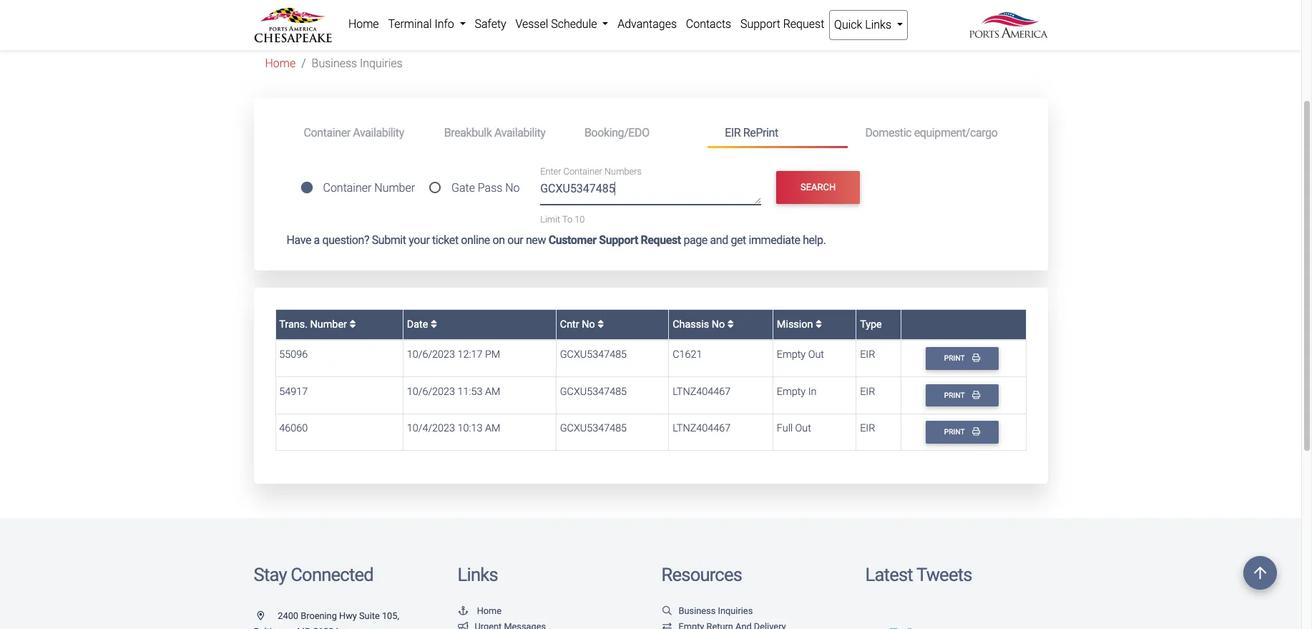 Task type: locate. For each thing, give the bounding box(es) containing it.
0 horizontal spatial sort image
[[598, 319, 604, 329]]

1 vertical spatial ltnz404467
[[673, 423, 731, 435]]

no right chassis
[[712, 318, 725, 330]]

0 vertical spatial print image
[[973, 354, 981, 362]]

2400 broening hwy suite 105, baltimore, md 21224 link
[[254, 611, 399, 629]]

3 print image from the top
[[973, 428, 981, 436]]

2 vertical spatial home link
[[458, 606, 502, 616]]

on
[[493, 233, 505, 247]]

1 vertical spatial inquiries
[[718, 606, 753, 616]]

container up question?
[[323, 181, 372, 195]]

2 print link from the top
[[926, 384, 999, 407]]

0 vertical spatial links
[[866, 18, 892, 31]]

date link
[[407, 318, 437, 330]]

quick links
[[835, 18, 895, 31]]

quick links link
[[829, 10, 909, 40]]

Enter Container Numbers text field
[[541, 180, 761, 205]]

am right 10:13
[[485, 423, 501, 435]]

2 horizontal spatial sort image
[[728, 319, 734, 329]]

3 print from the top
[[945, 428, 967, 437]]

0 horizontal spatial availability
[[353, 126, 404, 139]]

0 vertical spatial inquiries
[[360, 57, 403, 70]]

availability up container number
[[353, 126, 404, 139]]

am for 10/4/2023 10:13 am
[[485, 423, 501, 435]]

sort image
[[598, 319, 604, 329], [816, 319, 822, 329]]

1 horizontal spatial sort image
[[431, 319, 437, 329]]

1 vertical spatial business
[[679, 606, 716, 616]]

date
[[407, 318, 431, 330]]

page
[[684, 233, 708, 247]]

0 horizontal spatial home link
[[265, 57, 296, 70]]

print for empty out
[[945, 354, 967, 363]]

have a question? submit your ticket online on our new customer support request page and get immediate help.
[[287, 233, 826, 247]]

no right pass
[[506, 181, 520, 195]]

2 vertical spatial container
[[323, 181, 372, 195]]

domestic
[[866, 126, 912, 139]]

0 horizontal spatial sort image
[[350, 319, 356, 329]]

1 horizontal spatial links
[[866, 18, 892, 31]]

info
[[435, 17, 454, 31]]

am right the 11:53
[[485, 386, 501, 398]]

1 horizontal spatial home
[[349, 17, 379, 31]]

suite
[[359, 611, 380, 621]]

2 horizontal spatial home
[[477, 606, 502, 616]]

empty for empty out
[[777, 349, 806, 361]]

gcxu5347485
[[560, 349, 627, 361], [560, 386, 627, 398], [560, 423, 627, 435]]

10/6/2023
[[407, 349, 455, 361], [407, 386, 455, 398]]

1 empty from the top
[[777, 349, 806, 361]]

sort image for cntr no
[[598, 319, 604, 329]]

1 print image from the top
[[973, 354, 981, 362]]

print image for empty in
[[973, 391, 981, 399]]

broening
[[301, 611, 337, 621]]

inquiries down the resources
[[718, 606, 753, 616]]

2 vertical spatial print image
[[973, 428, 981, 436]]

2 vertical spatial print
[[945, 428, 967, 437]]

am
[[485, 386, 501, 398], [485, 423, 501, 435]]

0 horizontal spatial links
[[458, 564, 498, 586]]

2 am from the top
[[485, 423, 501, 435]]

business inquiries down terminal
[[312, 57, 403, 70]]

out
[[809, 349, 825, 361], [796, 423, 812, 435]]

empty left in
[[777, 386, 806, 398]]

container right enter
[[564, 166, 603, 177]]

reprint
[[744, 126, 779, 139]]

availability for breakbulk availability
[[495, 126, 546, 139]]

gcxu5347485 for 10/6/2023 12:17 pm
[[560, 349, 627, 361]]

support right customer
[[599, 233, 638, 247]]

1 horizontal spatial home link
[[344, 10, 384, 39]]

2 horizontal spatial no
[[712, 318, 725, 330]]

sort image inside chassis no link
[[728, 319, 734, 329]]

0 vertical spatial number
[[375, 181, 415, 195]]

sort image inside cntr no link
[[598, 319, 604, 329]]

1 gcxu5347485 from the top
[[560, 349, 627, 361]]

1 vertical spatial print
[[945, 391, 967, 400]]

customer
[[549, 233, 597, 247]]

vessel
[[516, 17, 549, 31]]

10/6/2023 up "10/4/2023"
[[407, 386, 455, 398]]

0 horizontal spatial number
[[310, 318, 347, 330]]

support request link
[[736, 10, 829, 39]]

resources
[[662, 564, 742, 586]]

0 vertical spatial 10/6/2023
[[407, 349, 455, 361]]

number up submit
[[375, 181, 415, 195]]

54917
[[279, 386, 308, 398]]

limit
[[541, 214, 561, 225]]

print for empty in
[[945, 391, 967, 400]]

print for full out
[[945, 428, 967, 437]]

empty
[[777, 349, 806, 361], [777, 386, 806, 398]]

gate pass no
[[452, 181, 520, 195]]

domestic equipment/cargo link
[[849, 120, 1015, 146]]

chassis
[[673, 318, 709, 330]]

10/6/2023 down the date link
[[407, 349, 455, 361]]

1 vertical spatial number
[[310, 318, 347, 330]]

trans.
[[279, 318, 308, 330]]

2 horizontal spatial home link
[[458, 606, 502, 616]]

business inquiries
[[312, 57, 403, 70], [679, 606, 753, 616]]

1 vertical spatial request
[[641, 233, 681, 247]]

gcxu5347485 for 10/6/2023 11:53 am
[[560, 386, 627, 398]]

out right the full
[[796, 423, 812, 435]]

1 horizontal spatial number
[[375, 181, 415, 195]]

latest tweets
[[866, 564, 973, 586]]

1 vertical spatial 10/6/2023
[[407, 386, 455, 398]]

sort image
[[350, 319, 356, 329], [431, 319, 437, 329], [728, 319, 734, 329]]

md
[[297, 626, 311, 629]]

1 horizontal spatial business inquiries
[[679, 606, 753, 616]]

0 vertical spatial business inquiries
[[312, 57, 403, 70]]

3 gcxu5347485 from the top
[[560, 423, 627, 435]]

sort image inside the date link
[[431, 319, 437, 329]]

home link
[[344, 10, 384, 39], [265, 57, 296, 70], [458, 606, 502, 616]]

support right contacts
[[741, 17, 781, 31]]

print link
[[926, 347, 999, 370], [926, 384, 999, 407], [926, 421, 999, 444]]

1 vertical spatial print link
[[926, 384, 999, 407]]

0 vertical spatial home
[[349, 17, 379, 31]]

10/6/2023 12:17 pm
[[407, 349, 501, 361]]

safety
[[475, 17, 507, 31]]

0 vertical spatial ltnz404467
[[673, 386, 731, 398]]

sort image inside trans. number link
[[350, 319, 356, 329]]

1 vertical spatial am
[[485, 423, 501, 435]]

2 10/6/2023 from the top
[[407, 386, 455, 398]]

2 gcxu5347485 from the top
[[560, 386, 627, 398]]

to
[[563, 214, 573, 225]]

breakbulk
[[444, 126, 492, 139]]

1 vertical spatial home
[[265, 57, 296, 70]]

business
[[312, 57, 357, 70], [679, 606, 716, 616]]

1 horizontal spatial support
[[741, 17, 781, 31]]

and
[[710, 233, 729, 247]]

no right cntr
[[582, 318, 595, 330]]

2 print from the top
[[945, 391, 967, 400]]

1 ltnz404467 from the top
[[673, 386, 731, 398]]

chassis no link
[[673, 318, 734, 330]]

10/6/2023 for 10/6/2023 11:53 am
[[407, 386, 455, 398]]

2 vertical spatial gcxu5347485
[[560, 423, 627, 435]]

1 horizontal spatial inquiries
[[718, 606, 753, 616]]

1 vertical spatial business inquiries
[[679, 606, 753, 616]]

links
[[866, 18, 892, 31], [458, 564, 498, 586]]

1 horizontal spatial sort image
[[816, 319, 822, 329]]

availability
[[353, 126, 404, 139], [495, 126, 546, 139]]

1 print link from the top
[[926, 347, 999, 370]]

0 vertical spatial am
[[485, 386, 501, 398]]

0 vertical spatial gcxu5347485
[[560, 349, 627, 361]]

1 print from the top
[[945, 354, 967, 363]]

1 horizontal spatial availability
[[495, 126, 546, 139]]

2 vertical spatial print link
[[926, 421, 999, 444]]

number for trans. number
[[310, 318, 347, 330]]

enter
[[541, 166, 562, 177]]

container up container number
[[304, 126, 351, 139]]

0 horizontal spatial support
[[599, 233, 638, 247]]

1 10/6/2023 from the top
[[407, 349, 455, 361]]

1 vertical spatial home link
[[265, 57, 296, 70]]

2 availability from the left
[[495, 126, 546, 139]]

links right quick
[[866, 18, 892, 31]]

anchor image
[[458, 607, 469, 616]]

terminal
[[388, 17, 432, 31]]

container availability
[[304, 126, 404, 139]]

print image
[[973, 354, 981, 362], [973, 391, 981, 399], [973, 428, 981, 436]]

sort image right cntr
[[598, 319, 604, 329]]

0 vertical spatial print link
[[926, 347, 999, 370]]

safety link
[[470, 10, 511, 39]]

46060
[[279, 423, 308, 435]]

0 vertical spatial support
[[741, 17, 781, 31]]

2 empty from the top
[[777, 386, 806, 398]]

1 am from the top
[[485, 386, 501, 398]]

1 vertical spatial gcxu5347485
[[560, 386, 627, 398]]

2 print image from the top
[[973, 391, 981, 399]]

mission link
[[777, 318, 822, 330]]

0 vertical spatial container
[[304, 126, 351, 139]]

1 vertical spatial empty
[[777, 386, 806, 398]]

support
[[741, 17, 781, 31], [599, 233, 638, 247]]

number right trans.
[[310, 318, 347, 330]]

request left page
[[641, 233, 681, 247]]

0 horizontal spatial request
[[641, 233, 681, 247]]

0 vertical spatial business
[[312, 57, 357, 70]]

12:17
[[458, 349, 483, 361]]

out for empty out
[[809, 349, 825, 361]]

out down the mission 'link'
[[809, 349, 825, 361]]

empty down mission
[[777, 349, 806, 361]]

1 sort image from the left
[[350, 319, 356, 329]]

home for the home link to the left
[[265, 57, 296, 70]]

1 horizontal spatial request
[[784, 17, 825, 31]]

sort image right chassis
[[728, 319, 734, 329]]

2 sort image from the left
[[431, 319, 437, 329]]

new
[[526, 233, 546, 247]]

business inquiries down the resources
[[679, 606, 753, 616]]

a
[[314, 233, 320, 247]]

no
[[506, 181, 520, 195], [582, 318, 595, 330], [712, 318, 725, 330]]

2400 broening hwy suite 105, baltimore, md 21224
[[254, 611, 399, 629]]

2 sort image from the left
[[816, 319, 822, 329]]

home
[[349, 17, 379, 31], [265, 57, 296, 70], [477, 606, 502, 616]]

0 horizontal spatial home
[[265, 57, 296, 70]]

submit
[[372, 233, 406, 247]]

0 vertical spatial out
[[809, 349, 825, 361]]

eir for empty out
[[860, 349, 876, 361]]

10/6/2023 for 10/6/2023 12:17 pm
[[407, 349, 455, 361]]

request left quick
[[784, 17, 825, 31]]

1 sort image from the left
[[598, 319, 604, 329]]

availability up enter
[[495, 126, 546, 139]]

0 vertical spatial request
[[784, 17, 825, 31]]

sort image up empty out
[[816, 319, 822, 329]]

0 vertical spatial empty
[[777, 349, 806, 361]]

1 vertical spatial print image
[[973, 391, 981, 399]]

sort image for date
[[431, 319, 437, 329]]

print link for empty in
[[926, 384, 999, 407]]

sort image for trans. number
[[350, 319, 356, 329]]

0 vertical spatial print
[[945, 354, 967, 363]]

0 horizontal spatial inquiries
[[360, 57, 403, 70]]

3 print link from the top
[[926, 421, 999, 444]]

links up anchor icon
[[458, 564, 498, 586]]

3 sort image from the left
[[728, 319, 734, 329]]

go to top image
[[1244, 556, 1278, 590]]

pm
[[485, 349, 501, 361]]

ltnz404467 for full
[[673, 423, 731, 435]]

1 horizontal spatial no
[[582, 318, 595, 330]]

inquiries down terminal
[[360, 57, 403, 70]]

search
[[801, 182, 836, 193]]

1 vertical spatial out
[[796, 423, 812, 435]]

2 ltnz404467 from the top
[[673, 423, 731, 435]]

sort image up 10/6/2023 12:17 pm
[[431, 319, 437, 329]]

exchange image
[[662, 623, 673, 629]]

container
[[304, 126, 351, 139], [564, 166, 603, 177], [323, 181, 372, 195]]

1 availability from the left
[[353, 126, 404, 139]]

availability for container availability
[[353, 126, 404, 139]]

empty for empty in
[[777, 386, 806, 398]]

sort image right trans.
[[350, 319, 356, 329]]

sort image inside the mission 'link'
[[816, 319, 822, 329]]



Task type: describe. For each thing, give the bounding box(es) containing it.
full
[[777, 423, 793, 435]]

cntr no
[[560, 318, 598, 330]]

eir for full out
[[860, 423, 876, 435]]

c1621
[[673, 349, 703, 361]]

full out
[[777, 423, 812, 435]]

ltnz404467 for empty
[[673, 386, 731, 398]]

help.
[[803, 233, 826, 247]]

contacts
[[686, 17, 732, 31]]

eir reprint link
[[708, 120, 849, 148]]

bullhorn image
[[458, 623, 469, 629]]

2 vertical spatial home
[[477, 606, 502, 616]]

vessel schedule
[[516, 17, 600, 31]]

booking/edo
[[585, 126, 650, 139]]

trans. number link
[[279, 318, 356, 330]]

1 vertical spatial support
[[599, 233, 638, 247]]

0 horizontal spatial business inquiries
[[312, 57, 403, 70]]

support request
[[741, 17, 825, 31]]

hwy
[[339, 611, 357, 621]]

container number
[[323, 181, 415, 195]]

stay
[[254, 564, 287, 586]]

quick
[[835, 18, 863, 31]]

10:13
[[458, 423, 483, 435]]

search button
[[777, 171, 861, 204]]

no for chassis no
[[712, 318, 725, 330]]

domestic equipment/cargo
[[866, 126, 998, 139]]

11:53
[[458, 386, 483, 398]]

105,
[[382, 611, 399, 621]]

limit to 10
[[541, 214, 585, 225]]

tweets
[[917, 564, 973, 586]]

ticket
[[432, 233, 459, 247]]

out for full out
[[796, 423, 812, 435]]

1 vertical spatial links
[[458, 564, 498, 586]]

connected
[[291, 564, 374, 586]]

pass
[[478, 181, 503, 195]]

map marker alt image
[[257, 612, 276, 621]]

55096
[[279, 349, 308, 361]]

sort image for chassis no
[[728, 319, 734, 329]]

latest
[[866, 564, 913, 586]]

your
[[409, 233, 430, 247]]

customer support request link
[[549, 233, 681, 247]]

container availability link
[[287, 120, 427, 146]]

container for container availability
[[304, 126, 351, 139]]

print link for full out
[[926, 421, 999, 444]]

eir reprint
[[725, 126, 779, 139]]

contacts link
[[682, 10, 736, 39]]

cntr no link
[[560, 318, 604, 330]]

21224
[[313, 626, 339, 629]]

chassis no
[[673, 318, 728, 330]]

10
[[575, 214, 585, 225]]

0 horizontal spatial business
[[312, 57, 357, 70]]

0 vertical spatial home link
[[344, 10, 384, 39]]

in
[[809, 386, 817, 398]]

2400
[[278, 611, 299, 621]]

breakbulk availability
[[444, 126, 546, 139]]

equipment/cargo
[[915, 126, 998, 139]]

get
[[731, 233, 747, 247]]

search image
[[662, 607, 673, 616]]

breakbulk availability link
[[427, 120, 568, 146]]

terminal info link
[[384, 10, 470, 39]]

gcxu5347485 for 10/4/2023 10:13 am
[[560, 423, 627, 435]]

terminal info
[[388, 17, 457, 31]]

immediate
[[749, 233, 801, 247]]

1 horizontal spatial business
[[679, 606, 716, 616]]

empty in
[[777, 386, 817, 398]]

1 vertical spatial container
[[564, 166, 603, 177]]

our
[[508, 233, 524, 247]]

business inquiries link
[[662, 606, 753, 616]]

booking/edo link
[[568, 120, 708, 146]]

advantages
[[618, 17, 677, 31]]

eir for empty in
[[860, 386, 876, 398]]

vessel schedule link
[[511, 10, 613, 39]]

am for 10/6/2023 11:53 am
[[485, 386, 501, 398]]

type
[[860, 318, 882, 330]]

cntr
[[560, 318, 580, 330]]

10/4/2023
[[407, 423, 455, 435]]

stay connected
[[254, 564, 374, 586]]

print link for empty out
[[926, 347, 999, 370]]

home for the topmost the home link
[[349, 17, 379, 31]]

mission
[[777, 318, 816, 330]]

schedule
[[551, 17, 597, 31]]

0 horizontal spatial no
[[506, 181, 520, 195]]

no for cntr no
[[582, 318, 595, 330]]

question?
[[322, 233, 369, 247]]

trans. number
[[279, 318, 350, 330]]

number for container number
[[375, 181, 415, 195]]

container for container number
[[323, 181, 372, 195]]

empty out
[[777, 349, 825, 361]]

have
[[287, 233, 311, 247]]

print image for empty out
[[973, 354, 981, 362]]

advantages link
[[613, 10, 682, 39]]

baltimore,
[[254, 626, 295, 629]]

enter container numbers
[[541, 166, 642, 177]]

online
[[461, 233, 490, 247]]

sort image for mission
[[816, 319, 822, 329]]

print image for full out
[[973, 428, 981, 436]]

gate
[[452, 181, 475, 195]]



Task type: vqa. For each thing, say whether or not it's contained in the screenshot.


